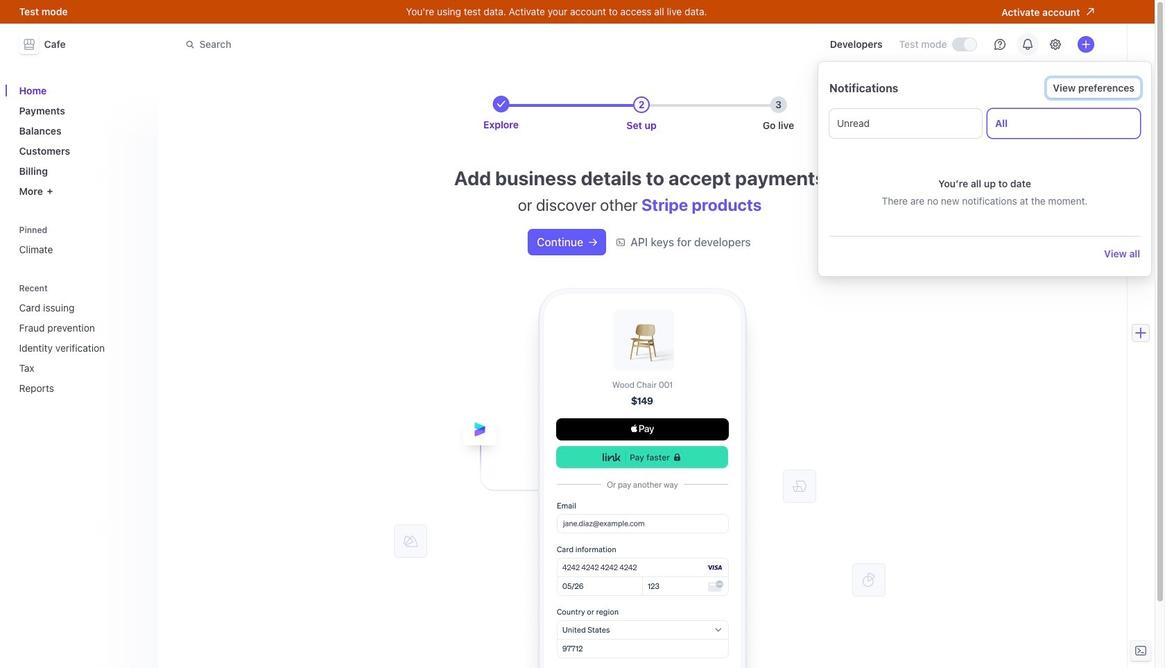 Task type: describe. For each thing, give the bounding box(es) containing it.
settings image
[[1050, 39, 1061, 50]]

help image
[[994, 39, 1005, 50]]

Test mode checkbox
[[953, 38, 976, 51]]

pinned element
[[14, 225, 149, 261]]

Search text field
[[177, 32, 568, 57]]

notifications image
[[1022, 39, 1033, 50]]



Task type: locate. For each thing, give the bounding box(es) containing it.
tab list
[[830, 109, 1140, 138]]

1 recent element from the top
[[14, 283, 149, 400]]

svg image
[[589, 238, 597, 247]]

None search field
[[177, 32, 568, 57]]

2 recent element from the top
[[14, 296, 149, 400]]

core navigation links element
[[14, 79, 149, 203]]

recent element
[[14, 283, 149, 400], [14, 296, 149, 400]]



Task type: vqa. For each thing, say whether or not it's contained in the screenshot.
Deferred in the row
no



